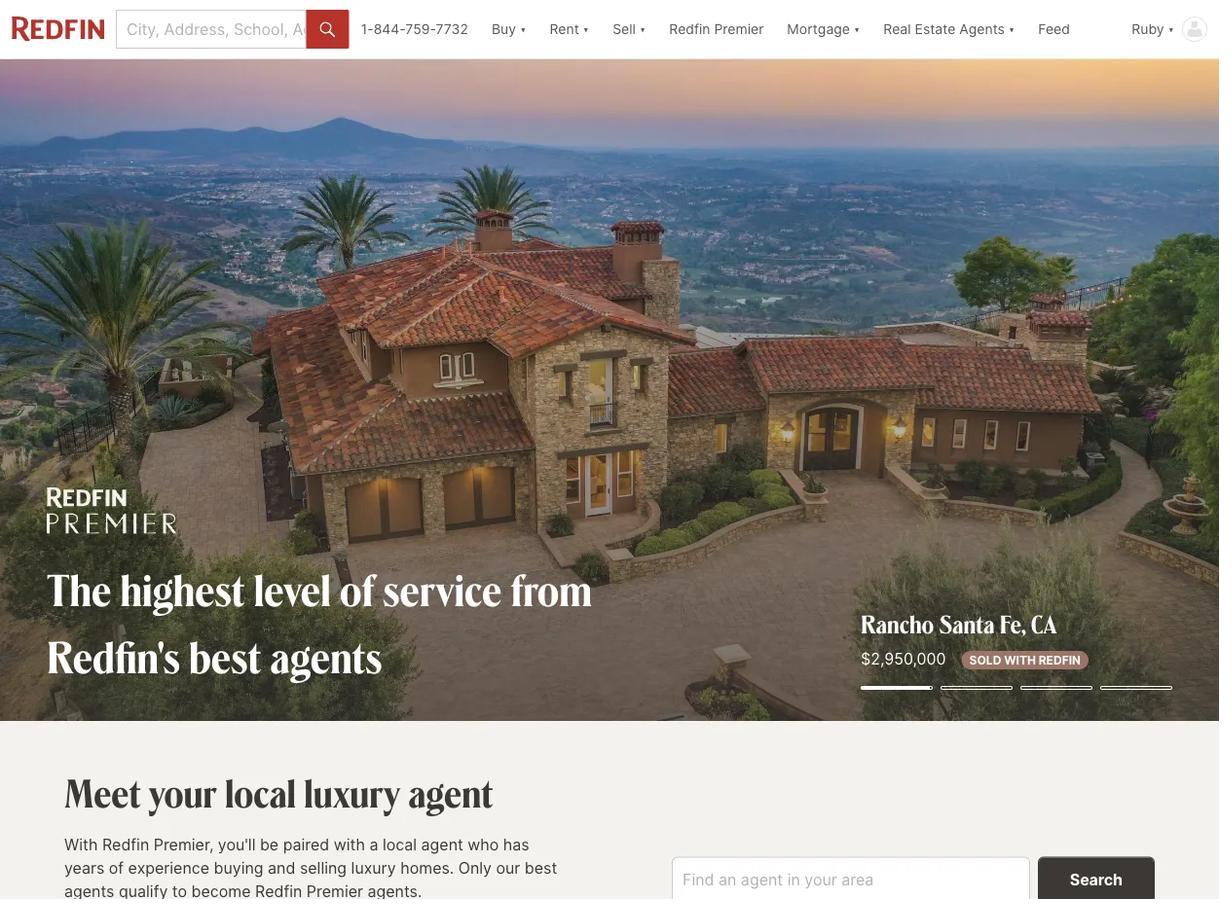 Task type: locate. For each thing, give the bounding box(es) containing it.
1 vertical spatial best
[[525, 859, 557, 878]]

the highest level of service from redfin's best agents
[[47, 562, 592, 685]]

1 find from the top
[[796, 76, 824, 93]]

1 vertical spatial of
[[109, 859, 124, 878]]

Find an agent in your area search field
[[672, 857, 1030, 900]]

1 horizontal spatial of
[[340, 562, 374, 618]]

agents.
[[368, 883, 422, 900]]

best
[[189, 629, 261, 685], [525, 859, 557, 878]]

0 vertical spatial agent
[[847, 76, 886, 93]]

2 vertical spatial agents
[[64, 883, 114, 900]]

1 vertical spatial a
[[370, 836, 378, 855]]

of
[[340, 562, 374, 618], [109, 859, 124, 878]]

our down has
[[496, 859, 520, 878]]

0 horizontal spatial our
[[496, 859, 520, 878]]

best down highest
[[189, 629, 261, 685]]

2 horizontal spatial agents
[[828, 105, 872, 121]]

agents inside the highest level of service from redfin's best agents
[[270, 629, 382, 685]]

0 horizontal spatial best
[[189, 629, 261, 685]]

luxury
[[304, 768, 400, 819], [351, 859, 396, 878]]

agent down downtown
[[902, 133, 941, 150]]

0 vertical spatial join
[[796, 133, 823, 150]]

▾ for mortgage ▾
[[854, 21, 860, 37]]

premier
[[714, 21, 764, 37], [307, 883, 363, 900]]

downtown
[[891, 105, 959, 121]]

▾ right sell on the top right
[[640, 21, 646, 37]]

with
[[334, 836, 365, 855]]

a right as
[[846, 133, 853, 150]]

our inside with redfin premier, you'll be paired with a local agent who has years of experience buying and selling luxury homes. only our best agents qualify to become redfin premier agents.
[[496, 859, 520, 878]]

join
[[796, 133, 823, 150], [796, 162, 823, 179]]

0 horizontal spatial a
[[370, 836, 378, 855]]

agent up who
[[408, 768, 493, 819]]

selling
[[300, 859, 347, 878]]

▾ right ruby
[[1168, 21, 1175, 37]]

1 vertical spatial join
[[796, 162, 823, 179]]

▾
[[520, 21, 526, 37], [583, 21, 589, 37], [640, 21, 646, 37], [854, 21, 860, 37], [1009, 21, 1015, 37], [1168, 21, 1175, 37]]

1 vertical spatial our
[[496, 859, 520, 878]]

best down has
[[525, 859, 557, 878]]

rent ▾ button
[[538, 0, 601, 58]]

$2,950,000
[[861, 650, 946, 669]]

1 horizontal spatial best
[[525, 859, 557, 878]]

0 vertical spatial local
[[225, 768, 296, 819]]

local
[[225, 768, 296, 819], [383, 836, 417, 855]]

sold with redfin
[[970, 654, 1081, 668]]

0 horizontal spatial local
[[225, 768, 296, 819]]

redfin right sell ▾
[[669, 21, 711, 37]]

0 horizontal spatial of
[[109, 859, 124, 878]]

best inside the highest level of service from redfin's best agents
[[189, 629, 261, 685]]

austin
[[963, 105, 1004, 121]]

luxury up agents. at bottom left
[[351, 859, 396, 878]]

0 vertical spatial of
[[340, 562, 374, 618]]

qualify
[[119, 883, 168, 900]]

agent up homes.
[[421, 836, 463, 855]]

sell
[[613, 21, 636, 37]]

1 ▾ from the left
[[520, 21, 526, 37]]

▾ right rent
[[583, 21, 589, 37]]

0 vertical spatial premier
[[714, 21, 764, 37]]

redfin
[[669, 21, 711, 37], [857, 133, 898, 150], [102, 836, 149, 855], [255, 883, 302, 900]]

be
[[260, 836, 279, 855]]

▾ for buy ▾
[[520, 21, 526, 37]]

real estate agents ▾ link
[[884, 0, 1015, 58]]

luxury inside with redfin premier, you'll be paired with a local agent who has years of experience buying and selling luxury homes. only our best agents qualify to become redfin premier agents.
[[351, 859, 396, 878]]

network
[[902, 162, 955, 179]]

5 ▾ from the left
[[1009, 21, 1015, 37]]

find
[[796, 76, 824, 93], [796, 105, 824, 121]]

estate
[[915, 21, 956, 37]]

1 horizontal spatial our
[[827, 162, 848, 179]]

has
[[503, 836, 530, 855]]

1 vertical spatial agents
[[270, 629, 382, 685]]

2 join from the top
[[796, 162, 823, 179]]

mortgage
[[787, 21, 850, 37]]

rent
[[550, 21, 579, 37]]

find for find agents in downtown austin
[[796, 105, 824, 121]]

search button
[[1038, 857, 1155, 900]]

agents down the years
[[64, 883, 114, 900]]

2 find from the top
[[796, 105, 824, 121]]

real estate agents ▾
[[884, 21, 1015, 37]]

real
[[884, 21, 911, 37]]

with redfin premier, you'll be paired with a local agent who has years of experience buying and selling luxury homes. only our best agents qualify to become redfin premier agents.
[[64, 836, 557, 900]]

sell ▾
[[613, 21, 646, 37]]

fe,
[[1000, 608, 1026, 640]]

of right the level
[[340, 562, 374, 618]]

feed
[[1039, 21, 1070, 37]]

dialog
[[773, 58, 1027, 225]]

0 vertical spatial find
[[796, 76, 824, 93]]

redfin inside button
[[669, 21, 711, 37]]

agents down the level
[[270, 629, 382, 685]]

paired
[[283, 836, 329, 855]]

find down find an agent
[[796, 105, 824, 121]]

2 horizontal spatial agent
[[902, 133, 941, 150]]

agents inside with redfin premier, you'll be paired with a local agent who has years of experience buying and selling luxury homes. only our best agents qualify to become redfin premier agents.
[[64, 883, 114, 900]]

6 ▾ from the left
[[1168, 21, 1175, 37]]

1 vertical spatial luxury
[[351, 859, 396, 878]]

0 vertical spatial best
[[189, 629, 261, 685]]

agent
[[847, 76, 886, 93], [902, 133, 941, 150], [796, 191, 835, 207]]

meet your local luxury agent
[[64, 768, 493, 819]]

1 horizontal spatial local
[[383, 836, 417, 855]]

redfin's
[[47, 629, 180, 685]]

agent
[[408, 768, 493, 819], [421, 836, 463, 855]]

buying
[[214, 859, 264, 878]]

homes.
[[401, 859, 454, 878]]

sell ▾ button
[[613, 0, 646, 58]]

agent left resource
[[796, 191, 835, 207]]

rancho santa fe, ca
[[861, 608, 1057, 640]]

of inside with redfin premier, you'll be paired with a local agent who has years of experience buying and selling luxury homes. only our best agents qualify to become redfin premier agents.
[[109, 859, 124, 878]]

1 vertical spatial find
[[796, 105, 824, 121]]

join as a redfin agent link
[[773, 130, 1027, 154]]

1 horizontal spatial premier
[[714, 21, 764, 37]]

redfin up "join our referral network"
[[857, 133, 898, 150]]

1 vertical spatial agent
[[421, 836, 463, 855]]

you'll
[[218, 836, 256, 855]]

1 vertical spatial premier
[[307, 883, 363, 900]]

to
[[172, 883, 187, 900]]

premier down selling
[[307, 883, 363, 900]]

search
[[1070, 871, 1123, 890]]

service
[[383, 562, 502, 618]]

feed button
[[1027, 0, 1120, 58]]

a right with
[[370, 836, 378, 855]]

3 ▾ from the left
[[640, 21, 646, 37]]

our
[[827, 162, 848, 179], [496, 859, 520, 878]]

1 vertical spatial local
[[383, 836, 417, 855]]

agent right 'an'
[[847, 76, 886, 93]]

1 horizontal spatial a
[[846, 133, 853, 150]]

premier left mortgage
[[714, 21, 764, 37]]

0 horizontal spatial agent
[[796, 191, 835, 207]]

0 horizontal spatial agents
[[64, 883, 114, 900]]

premier,
[[154, 836, 214, 855]]

1 horizontal spatial agents
[[270, 629, 382, 685]]

local inside with redfin premier, you'll be paired with a local agent who has years of experience buying and selling luxury homes. only our best agents qualify to become redfin premier agents.
[[383, 836, 417, 855]]

0 vertical spatial a
[[846, 133, 853, 150]]

▾ for rent ▾
[[583, 21, 589, 37]]

0 vertical spatial agents
[[828, 105, 872, 121]]

agents down find an agent
[[828, 105, 872, 121]]

referral
[[852, 162, 898, 179]]

0 horizontal spatial premier
[[307, 883, 363, 900]]

2 ▾ from the left
[[583, 21, 589, 37]]

local up be
[[225, 768, 296, 819]]

7732
[[436, 21, 469, 37]]

of inside the highest level of service from redfin's best agents
[[340, 562, 374, 618]]

▾ right the agents
[[1009, 21, 1015, 37]]

buy ▾ button
[[480, 0, 538, 58]]

a
[[846, 133, 853, 150], [370, 836, 378, 855]]

redfin inside dialog
[[857, 133, 898, 150]]

our down as
[[827, 162, 848, 179]]

sell ▾ button
[[601, 0, 658, 58]]

join down the "join as a redfin agent"
[[796, 162, 823, 179]]

844-
[[374, 21, 406, 37]]

center
[[903, 191, 946, 207]]

best inside with redfin premier, you'll be paired with a local agent who has years of experience buying and selling luxury homes. only our best agents qualify to become redfin premier agents.
[[525, 859, 557, 878]]

highest
[[120, 562, 245, 618]]

find agents in downtown austin
[[796, 105, 1004, 121]]

join left as
[[796, 133, 823, 150]]

local up homes.
[[383, 836, 417, 855]]

▾ right buy
[[520, 21, 526, 37]]

buy ▾ button
[[492, 0, 526, 58]]

▾ right mortgage
[[854, 21, 860, 37]]

agents
[[828, 105, 872, 121], [270, 629, 382, 685], [64, 883, 114, 900]]

4 ▾ from the left
[[854, 21, 860, 37]]

2 vertical spatial agent
[[796, 191, 835, 207]]

find left 'an'
[[796, 76, 824, 93]]

of right the years
[[109, 859, 124, 878]]

agent resource center link
[[773, 187, 1027, 212]]

level
[[254, 562, 331, 618]]

join our referral network
[[796, 162, 955, 179]]

1-844-759-7732 link
[[361, 21, 469, 37]]

0 vertical spatial agent
[[408, 768, 493, 819]]

1 join from the top
[[796, 133, 823, 150]]

luxury up with
[[304, 768, 400, 819]]

as
[[827, 133, 842, 150]]

agents inside dialog
[[828, 105, 872, 121]]



Task type: vqa. For each thing, say whether or not it's contained in the screenshot.
sold
yes



Task type: describe. For each thing, give the bounding box(es) containing it.
a inside with redfin premier, you'll be paired with a local agent who has years of experience buying and selling luxury homes. only our best agents qualify to become redfin premier agents.
[[370, 836, 378, 855]]

ca
[[1031, 608, 1057, 640]]

redfin
[[1039, 654, 1081, 668]]

find an agent link
[[773, 72, 1027, 97]]

join as a redfin agent
[[796, 133, 941, 150]]

premier inside with redfin premier, you'll be paired with a local agent who has years of experience buying and selling luxury homes. only our best agents qualify to become redfin premier agents.
[[307, 883, 363, 900]]

agents
[[960, 21, 1005, 37]]

mortgage ▾
[[787, 21, 860, 37]]

redfin right with
[[102, 836, 149, 855]]

rancho
[[861, 608, 934, 640]]

with
[[1004, 654, 1036, 668]]

ruby ▾
[[1132, 21, 1175, 37]]

in
[[876, 105, 887, 121]]

a inside join as a redfin agent link
[[846, 133, 853, 150]]

an
[[828, 76, 844, 93]]

premier inside button
[[714, 21, 764, 37]]

find an agent
[[796, 76, 886, 93]]

▾ for ruby ▾
[[1168, 21, 1175, 37]]

759-
[[406, 21, 436, 37]]

become
[[191, 883, 251, 900]]

1-
[[361, 21, 374, 37]]

find for find an agent
[[796, 76, 824, 93]]

City, Address, School, Agent, ZIP search field
[[116, 10, 307, 49]]

who
[[468, 836, 499, 855]]

your
[[149, 768, 217, 819]]

years
[[64, 859, 104, 878]]

0 vertical spatial our
[[827, 162, 848, 179]]

santa
[[939, 608, 995, 640]]

with
[[64, 836, 98, 855]]

join for join our referral network
[[796, 162, 823, 179]]

only
[[459, 859, 492, 878]]

redfin down and
[[255, 883, 302, 900]]

from
[[511, 562, 592, 618]]

agent resource center
[[796, 191, 946, 207]]

sold
[[970, 654, 1002, 668]]

ruby
[[1132, 21, 1165, 37]]

1-844-759-7732
[[361, 21, 469, 37]]

rent ▾
[[550, 21, 589, 37]]

and
[[268, 859, 296, 878]]

submit search image
[[320, 22, 336, 38]]

agent inside with redfin premier, you'll be paired with a local agent who has years of experience buying and selling luxury homes. only our best agents qualify to become redfin premier agents.
[[421, 836, 463, 855]]

dialog containing find an agent
[[773, 58, 1027, 225]]

resource
[[839, 191, 899, 207]]

buy ▾
[[492, 21, 526, 37]]

1 vertical spatial agent
[[902, 133, 941, 150]]

join our referral network link
[[773, 158, 1027, 183]]

meet
[[64, 768, 141, 819]]

0 vertical spatial luxury
[[304, 768, 400, 819]]

rent ▾ button
[[550, 0, 589, 58]]

▾ for sell ▾
[[640, 21, 646, 37]]

mortgage ▾ button
[[776, 0, 872, 58]]

redfin premier
[[669, 21, 764, 37]]

1 horizontal spatial agent
[[847, 76, 886, 93]]

buy
[[492, 21, 516, 37]]

join for join as a redfin agent
[[796, 133, 823, 150]]

redfin premier button
[[658, 0, 776, 58]]

mortgage ▾ button
[[787, 0, 860, 58]]

experience
[[128, 859, 209, 878]]

the
[[47, 562, 111, 618]]

premier logo image
[[47, 487, 177, 534]]



